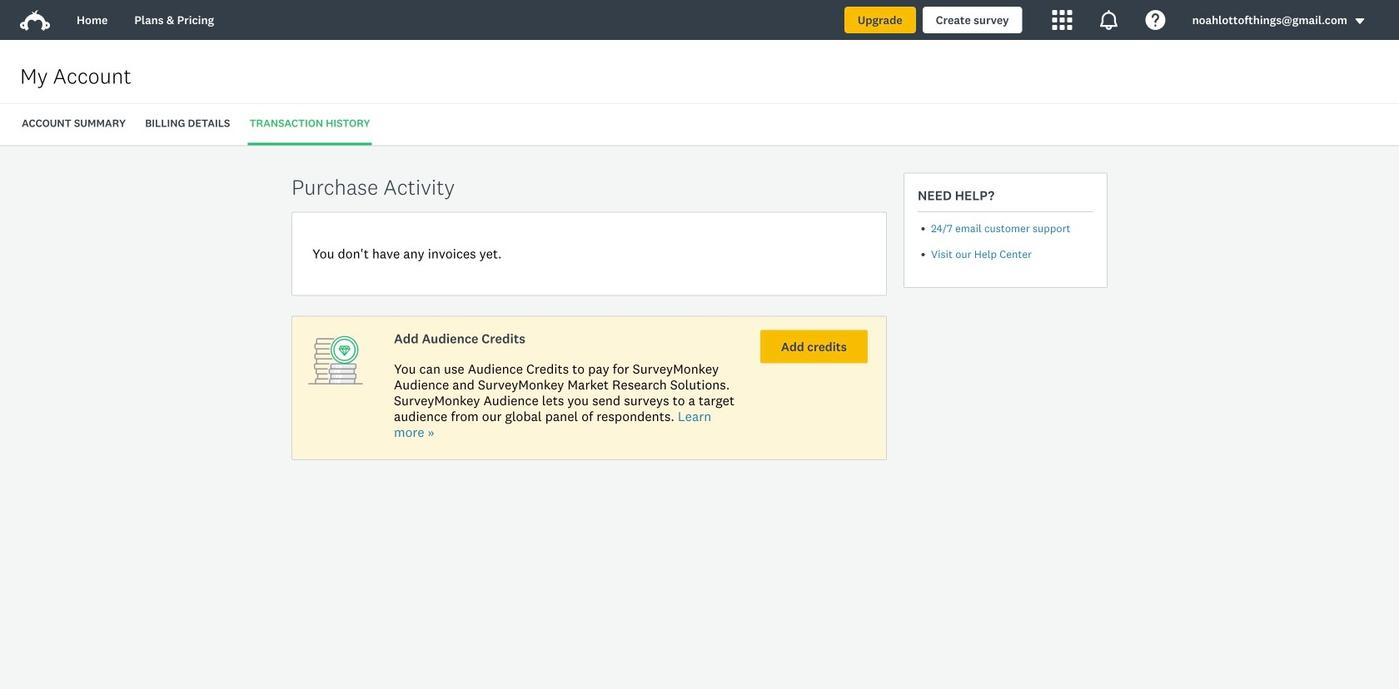 Task type: describe. For each thing, give the bounding box(es) containing it.
1 products icon image from the left
[[1053, 10, 1073, 30]]

dropdown arrow image
[[1355, 15, 1366, 27]]

help icon image
[[1146, 10, 1166, 30]]



Task type: vqa. For each thing, say whether or not it's contained in the screenshot.
"surveymonkey logo"
yes



Task type: locate. For each thing, give the bounding box(es) containing it.
1 horizontal spatial products icon image
[[1099, 10, 1119, 30]]

products icon image
[[1053, 10, 1073, 30], [1099, 10, 1119, 30]]

0 horizontal spatial products icon image
[[1053, 10, 1073, 30]]

2 products icon image from the left
[[1099, 10, 1119, 30]]

surveymonkey logo image
[[20, 10, 50, 31]]



